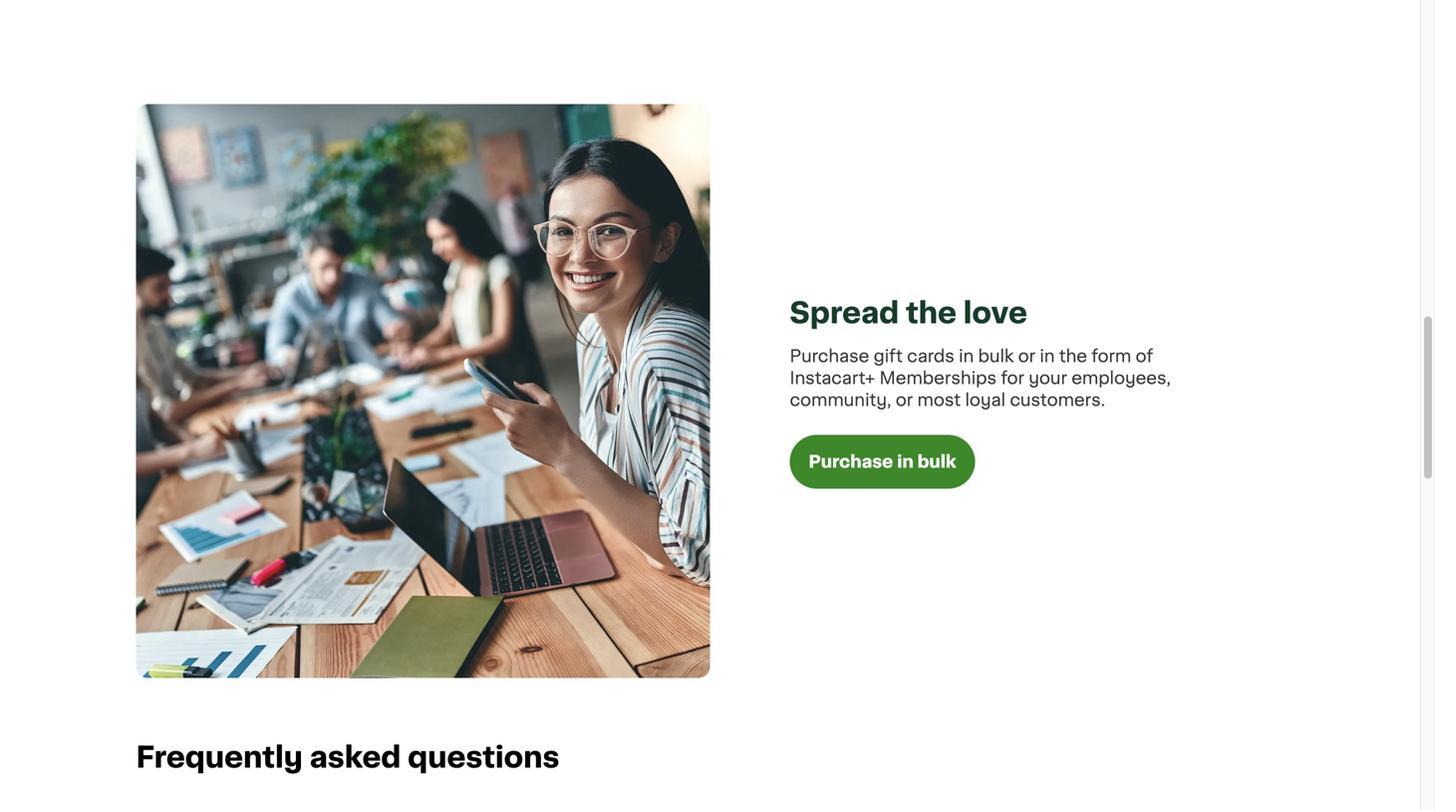 Task type: describe. For each thing, give the bounding box(es) containing it.
for
[[1001, 370, 1025, 387]]

most
[[918, 392, 961, 409]]

your
[[1029, 370, 1067, 387]]

spread the love image
[[136, 104, 710, 678]]

in inside button
[[897, 453, 914, 470]]

employees,
[[1072, 370, 1171, 387]]

frequently
[[136, 743, 303, 772]]

loyal
[[965, 392, 1006, 409]]

purchase in bulk
[[809, 453, 957, 470]]

of
[[1136, 348, 1154, 365]]

purchase for purchase in bulk
[[809, 453, 893, 470]]

purchase for purchase gift cards in bulk or in the form of instacart+ memberships for your employees, community, or most loyal customers.
[[790, 348, 870, 365]]

2 horizontal spatial in
[[1040, 348, 1055, 365]]

spread
[[790, 299, 899, 327]]

questions
[[408, 743, 560, 772]]

1 vertical spatial or
[[896, 392, 913, 409]]

purchase in bulk button
[[790, 435, 975, 489]]

0 vertical spatial the
[[906, 299, 957, 327]]



Task type: vqa. For each thing, say whether or not it's contained in the screenshot.
topmost the
yes



Task type: locate. For each thing, give the bounding box(es) containing it.
or
[[1018, 348, 1036, 365], [896, 392, 913, 409]]

0 vertical spatial bulk
[[978, 348, 1014, 365]]

purchase inside button
[[809, 453, 893, 470]]

gift
[[874, 348, 903, 365]]

instacart+
[[790, 370, 875, 387]]

1 horizontal spatial or
[[1018, 348, 1036, 365]]

0 vertical spatial or
[[1018, 348, 1036, 365]]

spread the love
[[790, 299, 1028, 327]]

0 vertical spatial purchase
[[790, 348, 870, 365]]

bulk inside button
[[918, 453, 957, 470]]

in right cards
[[959, 348, 974, 365]]

1 vertical spatial purchase
[[809, 453, 893, 470]]

purchase
[[790, 348, 870, 365], [809, 453, 893, 470]]

0 horizontal spatial in
[[897, 453, 914, 470]]

the up cards
[[906, 299, 957, 327]]

in down memberships
[[897, 453, 914, 470]]

form
[[1092, 348, 1132, 365]]

in up your
[[1040, 348, 1055, 365]]

purchase inside purchase gift cards in bulk or in the form of instacart+ memberships for your employees, community, or most loyal customers.
[[790, 348, 870, 365]]

customers.
[[1010, 392, 1106, 409]]

bulk
[[978, 348, 1014, 365], [918, 453, 957, 470]]

or left the "most"
[[896, 392, 913, 409]]

bulk down the "most"
[[918, 453, 957, 470]]

in
[[959, 348, 974, 365], [1040, 348, 1055, 365], [897, 453, 914, 470]]

0 horizontal spatial the
[[906, 299, 957, 327]]

the inside purchase gift cards in bulk or in the form of instacart+ memberships for your employees, community, or most loyal customers.
[[1059, 348, 1088, 365]]

1 horizontal spatial bulk
[[978, 348, 1014, 365]]

bulk inside purchase gift cards in bulk or in the form of instacart+ memberships for your employees, community, or most loyal customers.
[[978, 348, 1014, 365]]

cards
[[907, 348, 955, 365]]

purchase gift cards in bulk or in the form of instacart+ memberships for your employees, community, or most loyal customers.
[[790, 348, 1176, 409]]

frequently asked questions
[[136, 743, 560, 772]]

love
[[964, 299, 1028, 327]]

the
[[906, 299, 957, 327], [1059, 348, 1088, 365]]

0 horizontal spatial or
[[896, 392, 913, 409]]

bulk up for
[[978, 348, 1014, 365]]

1 horizontal spatial in
[[959, 348, 974, 365]]

community,
[[790, 392, 892, 409]]

1 vertical spatial bulk
[[918, 453, 957, 470]]

or up for
[[1018, 348, 1036, 365]]

1 horizontal spatial the
[[1059, 348, 1088, 365]]

asked
[[310, 743, 401, 772]]

the up your
[[1059, 348, 1088, 365]]

purchase down community,
[[809, 453, 893, 470]]

0 horizontal spatial bulk
[[918, 453, 957, 470]]

purchase up instacart+
[[790, 348, 870, 365]]

1 vertical spatial the
[[1059, 348, 1088, 365]]

memberships
[[880, 370, 997, 387]]



